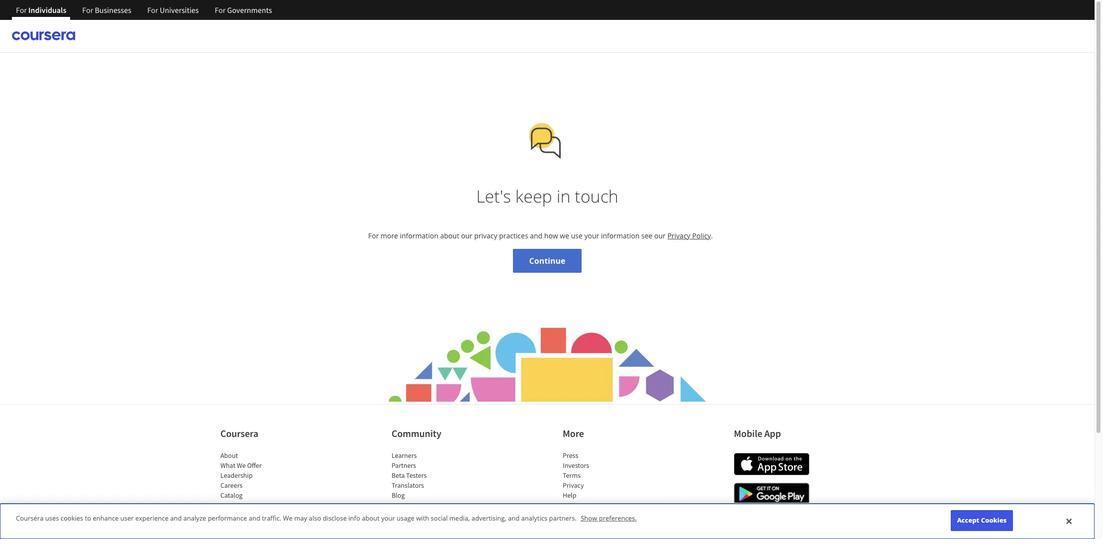Task type: locate. For each thing, give the bounding box(es) containing it.
list
[[221, 451, 305, 539], [392, 451, 476, 520], [563, 451, 648, 539]]

list containing about
[[221, 451, 305, 539]]

logo of certified b corporation image
[[752, 524, 792, 539]]

in
[[557, 184, 571, 207]]

for for universities
[[147, 5, 158, 15]]

blog up teaching center link
[[407, 501, 420, 510]]

1 list from the left
[[221, 451, 305, 539]]

information right more
[[400, 231, 439, 240]]

press investors terms privacy help accessibility contact articles
[[563, 451, 599, 530]]

0 vertical spatial privacy
[[668, 231, 691, 240]]

list item for coursera
[[221, 530, 305, 539]]

and down plus
[[249, 514, 260, 523]]

1 vertical spatial your
[[381, 514, 395, 523]]

get it on google play image
[[734, 483, 810, 505]]

businesses
[[95, 5, 131, 15]]

about link
[[221, 451, 238, 460]]

app
[[765, 427, 781, 440]]

.
[[711, 231, 713, 240]]

touch
[[575, 184, 619, 207]]

privacy left policy at the top
[[668, 231, 691, 240]]

we inside about what we offer leadership careers catalog coursera plus professional certificates mastertrack® certificates
[[237, 461, 246, 470]]

1 horizontal spatial about
[[440, 231, 460, 240]]

1 horizontal spatial your
[[585, 231, 600, 240]]

list containing press
[[563, 451, 648, 539]]

coursera down catalog
[[221, 501, 247, 510]]

1 horizontal spatial our
[[655, 231, 666, 240]]

list item down show preferences. 'link'
[[563, 530, 648, 539]]

information left see
[[601, 231, 640, 240]]

partners link
[[392, 461, 416, 470]]

let's keep in touch
[[477, 184, 619, 207]]

for left "governments"
[[215, 5, 226, 15]]

0 horizontal spatial list item
[[221, 530, 305, 539]]

learners link
[[392, 451, 417, 460]]

2 our from the left
[[655, 231, 666, 240]]

privacy
[[475, 231, 498, 240]]

testers
[[406, 471, 427, 480]]

1 information from the left
[[400, 231, 439, 240]]

for
[[16, 5, 27, 15], [82, 5, 93, 15], [147, 5, 158, 15], [215, 5, 226, 15], [368, 231, 379, 240]]

0 vertical spatial coursera
[[221, 427, 258, 440]]

tech blog link
[[392, 501, 420, 510]]

mobile
[[734, 427, 763, 440]]

advertising,
[[472, 514, 507, 523]]

universities
[[160, 5, 199, 15]]

we
[[237, 461, 246, 470], [283, 514, 293, 523]]

1 horizontal spatial list
[[392, 451, 476, 520]]

0 horizontal spatial blog
[[392, 491, 405, 500]]

0 horizontal spatial we
[[237, 461, 246, 470]]

your down 'tech'
[[381, 514, 395, 523]]

we up leadership link
[[237, 461, 246, 470]]

1 horizontal spatial privacy
[[668, 231, 691, 240]]

0 vertical spatial certificates
[[258, 511, 291, 520]]

translators link
[[392, 481, 424, 490]]

your right use
[[585, 231, 600, 240]]

show
[[581, 514, 598, 523]]

1 list item from the left
[[221, 530, 305, 539]]

for left individuals
[[16, 5, 27, 15]]

2 horizontal spatial list
[[563, 451, 648, 539]]

performance
[[208, 514, 247, 523]]

our right see
[[655, 231, 666, 240]]

tech
[[392, 501, 406, 510]]

social
[[431, 514, 448, 523]]

0 vertical spatial your
[[585, 231, 600, 240]]

enhance
[[93, 514, 119, 523]]

0 horizontal spatial list
[[221, 451, 305, 539]]

for governments
[[215, 5, 272, 15]]

0 vertical spatial we
[[237, 461, 246, 470]]

privacy down terms link
[[563, 481, 584, 490]]

info
[[349, 514, 360, 523]]

investors link
[[563, 461, 590, 470]]

and
[[530, 231, 543, 240], [170, 514, 182, 523], [249, 514, 260, 523], [508, 514, 520, 523]]

about what we offer leadership careers catalog coursera plus professional certificates mastertrack® certificates
[[221, 451, 293, 530]]

1 vertical spatial about
[[362, 514, 380, 523]]

mobile app
[[734, 427, 781, 440]]

your
[[585, 231, 600, 240], [381, 514, 395, 523]]

terms link
[[563, 471, 581, 480]]

cookies
[[61, 514, 83, 523]]

for left businesses
[[82, 5, 93, 15]]

for left universities on the left of the page
[[147, 5, 158, 15]]

2 vertical spatial coursera
[[16, 514, 44, 523]]

for individuals
[[16, 5, 66, 15]]

certificates
[[258, 511, 291, 520], [260, 521, 293, 530]]

1 horizontal spatial list item
[[563, 530, 648, 539]]

certificates down the professional certificates link
[[260, 521, 293, 530]]

blog up 'tech'
[[392, 491, 405, 500]]

coursera up about link
[[221, 427, 258, 440]]

traffic.
[[262, 514, 281, 523]]

uses
[[45, 514, 59, 523]]

continue button
[[513, 249, 582, 273]]

2 list item from the left
[[563, 530, 648, 539]]

list containing learners
[[392, 451, 476, 520]]

careers link
[[221, 481, 243, 490]]

about right info
[[362, 514, 380, 523]]

0 horizontal spatial information
[[400, 231, 439, 240]]

help link
[[563, 491, 577, 500]]

also
[[309, 514, 321, 523]]

0 vertical spatial about
[[440, 231, 460, 240]]

coursera left uses in the bottom left of the page
[[16, 514, 44, 523]]

teaching center link
[[392, 511, 439, 520]]

help
[[563, 491, 577, 500]]

0 horizontal spatial about
[[362, 514, 380, 523]]

privacy inside press investors terms privacy help accessibility contact articles
[[563, 481, 584, 490]]

0 horizontal spatial your
[[381, 514, 395, 523]]

1 horizontal spatial blog
[[407, 501, 420, 510]]

about
[[440, 231, 460, 240], [362, 514, 380, 523]]

certificates up mastertrack® certificates link
[[258, 511, 291, 520]]

investors
[[563, 461, 590, 470]]

mastertrack® certificates link
[[221, 521, 293, 530]]

1 horizontal spatial information
[[601, 231, 640, 240]]

3 list from the left
[[563, 451, 648, 539]]

1 vertical spatial coursera
[[221, 501, 247, 510]]

with
[[416, 514, 429, 523]]

list item down mastertrack® certificates link
[[221, 530, 305, 539]]

about left privacy
[[440, 231, 460, 240]]

our left privacy
[[461, 231, 473, 240]]

cookies
[[982, 516, 1007, 525]]

coursera image
[[12, 28, 75, 44]]

coursera
[[221, 427, 258, 440], [221, 501, 247, 510], [16, 514, 44, 523]]

1 horizontal spatial we
[[283, 514, 293, 523]]

we left may
[[283, 514, 293, 523]]

1 vertical spatial blog
[[407, 501, 420, 510]]

we
[[560, 231, 570, 240]]

1 vertical spatial privacy
[[563, 481, 584, 490]]

0 horizontal spatial our
[[461, 231, 473, 240]]

beta
[[392, 471, 405, 480]]

list item
[[221, 530, 305, 539], [563, 530, 648, 539]]

for for businesses
[[82, 5, 93, 15]]

for more information about our privacy practices and how we use your information see our privacy policy .
[[368, 231, 713, 240]]

1 our from the left
[[461, 231, 473, 240]]

center
[[419, 511, 439, 520]]

0 horizontal spatial privacy
[[563, 481, 584, 490]]

privacy
[[668, 231, 691, 240], [563, 481, 584, 490]]

articles link
[[563, 521, 585, 530]]

show preferences. link
[[581, 514, 637, 523]]

2 list from the left
[[392, 451, 476, 520]]

learners
[[392, 451, 417, 460]]

user
[[120, 514, 134, 523]]

leadership
[[221, 471, 253, 480]]



Task type: vqa. For each thing, say whether or not it's contained in the screenshot.
Help Center Icon
yes



Task type: describe. For each thing, give the bounding box(es) containing it.
leadership link
[[221, 471, 253, 480]]

more
[[381, 231, 398, 240]]

about
[[221, 451, 238, 460]]

list for more
[[563, 451, 648, 539]]

partners
[[392, 461, 416, 470]]

and left the analytics on the left bottom of page
[[508, 514, 520, 523]]

partners.
[[549, 514, 577, 523]]

careers
[[221, 481, 243, 490]]

2 information from the left
[[601, 231, 640, 240]]

keep
[[516, 184, 553, 207]]

what we offer link
[[221, 461, 262, 470]]

experience
[[135, 514, 169, 523]]

contact
[[563, 511, 586, 520]]

media,
[[450, 514, 470, 523]]

beta testers link
[[392, 471, 427, 480]]

may
[[294, 514, 307, 523]]

coursera for coursera uses cookies to enhance user experience and analyze performance and traffic. we may also disclose info about your usage with social media, advertising, and analytics partners. show preferences.
[[16, 514, 44, 523]]

how
[[545, 231, 558, 240]]

articles
[[563, 521, 585, 530]]

accessibility
[[563, 501, 599, 510]]

coursera plus link
[[221, 501, 260, 510]]

see
[[642, 231, 653, 240]]

0 vertical spatial blog
[[392, 491, 405, 500]]

accept cookies
[[958, 516, 1007, 525]]

accessibility link
[[563, 501, 599, 510]]

policy
[[693, 231, 711, 240]]

professional certificates link
[[221, 511, 291, 520]]

download on the app store image
[[734, 453, 810, 475]]

usage
[[397, 514, 415, 523]]

coursera uses cookies to enhance user experience and analyze performance and traffic. we may also disclose info about your usage with social media, advertising, and analytics partners. show preferences.
[[16, 514, 637, 523]]

1 vertical spatial we
[[283, 514, 293, 523]]

contact link
[[563, 511, 586, 520]]

for businesses
[[82, 5, 131, 15]]

plus
[[248, 501, 260, 510]]

and left analyze
[[170, 514, 182, 523]]

coursera for coursera
[[221, 427, 258, 440]]

practices
[[499, 231, 529, 240]]

coursera inside about what we offer leadership careers catalog coursera plus professional certificates mastertrack® certificates
[[221, 501, 247, 510]]

banner navigation
[[8, 0, 280, 27]]

professional
[[221, 511, 256, 520]]

help center image
[[1069, 513, 1081, 525]]

continue
[[529, 255, 566, 266]]

accept cookies button
[[951, 511, 1014, 531]]

preferences.
[[599, 514, 637, 523]]

analyze
[[184, 514, 206, 523]]

for for governments
[[215, 5, 226, 15]]

privacy policy link
[[668, 231, 711, 240]]

mastertrack®
[[221, 521, 259, 530]]

individuals
[[28, 5, 66, 15]]

privacy link
[[563, 481, 584, 490]]

teaching
[[392, 511, 418, 520]]

use
[[571, 231, 583, 240]]

governments
[[227, 5, 272, 15]]

press link
[[563, 451, 579, 460]]

for universities
[[147, 5, 199, 15]]

list for community
[[392, 451, 476, 520]]

for left more
[[368, 231, 379, 240]]

accept
[[958, 516, 980, 525]]

offer
[[247, 461, 262, 470]]

for for individuals
[[16, 5, 27, 15]]

terms
[[563, 471, 581, 480]]

catalog
[[221, 491, 243, 500]]

learners partners beta testers translators blog tech blog teaching center
[[392, 451, 439, 520]]

press
[[563, 451, 579, 460]]

and left how
[[530, 231, 543, 240]]

disclose
[[323, 514, 347, 523]]

list item for more
[[563, 530, 648, 539]]

more
[[563, 427, 584, 440]]

what
[[221, 461, 236, 470]]

let's
[[477, 184, 511, 207]]

community
[[392, 427, 442, 440]]

analytics
[[522, 514, 548, 523]]

list for coursera
[[221, 451, 305, 539]]

catalog link
[[221, 491, 243, 500]]

1 vertical spatial certificates
[[260, 521, 293, 530]]

to
[[85, 514, 91, 523]]

translators
[[392, 481, 424, 490]]



